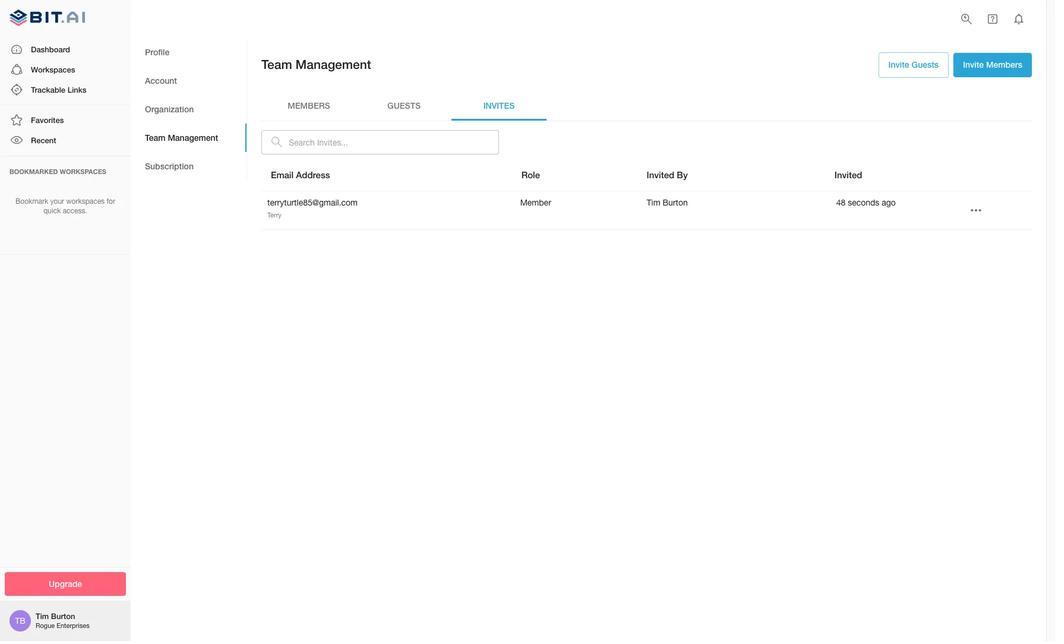 Task type: describe. For each thing, give the bounding box(es) containing it.
members
[[987, 59, 1023, 70]]

your
[[50, 197, 64, 205]]

0 vertical spatial team
[[261, 57, 292, 72]]

invites button
[[452, 92, 547, 120]]

trackable
[[31, 85, 65, 94]]

0 horizontal spatial team management
[[145, 132, 218, 142]]

48 seconds ago
[[837, 198, 896, 207]]

account
[[145, 75, 177, 85]]

enterprises
[[57, 622, 90, 630]]

burton for tim burton
[[663, 198, 688, 207]]

trackable links button
[[0, 80, 131, 100]]

invite guests button
[[879, 52, 949, 78]]

bookmarked
[[10, 167, 58, 175]]

tab list containing profile
[[131, 38, 247, 181]]

guests
[[912, 59, 939, 70]]

workspaces
[[31, 65, 75, 74]]

subscription
[[145, 161, 194, 171]]

quick
[[44, 207, 61, 215]]

role
[[522, 169, 540, 180]]

favorites
[[31, 115, 64, 125]]

invite for invite members
[[963, 59, 984, 70]]

by
[[677, 169, 688, 180]]

48
[[837, 198, 846, 207]]

tb
[[15, 616, 25, 626]]

ago
[[882, 198, 896, 207]]

terryturtle85@gmail.com
[[267, 198, 358, 207]]

recent button
[[0, 130, 131, 151]]

tim for tim burton
[[647, 198, 661, 207]]

terryturtle85@gmail.com terry
[[267, 198, 358, 219]]

profile link
[[131, 38, 247, 67]]

access.
[[63, 207, 87, 215]]

subscription link
[[131, 152, 247, 181]]

invite guests
[[889, 59, 939, 70]]

trackable links
[[31, 85, 86, 94]]

workspaces button
[[0, 59, 131, 80]]

guests
[[387, 101, 421, 111]]

organization link
[[131, 95, 247, 124]]



Task type: locate. For each thing, give the bounding box(es) containing it.
invites
[[484, 101, 515, 111]]

invited for invited
[[835, 169, 863, 180]]

invite inside button
[[963, 59, 984, 70]]

burton up enterprises
[[51, 612, 75, 621]]

tab list
[[131, 38, 247, 181], [261, 92, 1032, 120]]

invite members button
[[954, 53, 1032, 77]]

0 horizontal spatial tim
[[36, 612, 49, 621]]

1 horizontal spatial team
[[261, 57, 292, 72]]

team up members
[[261, 57, 292, 72]]

member
[[520, 198, 551, 207]]

management down organization link
[[168, 132, 218, 142]]

0 horizontal spatial management
[[168, 132, 218, 142]]

workspaces
[[66, 197, 105, 205]]

email address
[[271, 169, 330, 180]]

team inside tab list
[[145, 132, 166, 142]]

rogue
[[36, 622, 55, 630]]

1 horizontal spatial burton
[[663, 198, 688, 207]]

invite left guests
[[889, 59, 910, 70]]

recent
[[31, 136, 56, 145]]

0 horizontal spatial team
[[145, 132, 166, 142]]

0 vertical spatial team management
[[261, 57, 371, 72]]

team
[[261, 57, 292, 72], [145, 132, 166, 142]]

invite members
[[963, 59, 1023, 70]]

1 invite from the left
[[889, 59, 910, 70]]

1 vertical spatial team management
[[145, 132, 218, 142]]

account link
[[131, 67, 247, 95]]

bookmark your workspaces for quick access.
[[16, 197, 115, 215]]

invite
[[889, 59, 910, 70], [963, 59, 984, 70]]

burton down the by
[[663, 198, 688, 207]]

tim burton rogue enterprises
[[36, 612, 90, 630]]

bookmark
[[16, 197, 48, 205]]

invite left members
[[963, 59, 984, 70]]

team management up members
[[261, 57, 371, 72]]

workspaces
[[60, 167, 106, 175]]

tab list containing members
[[261, 92, 1032, 120]]

0 horizontal spatial tab list
[[131, 38, 247, 181]]

1 horizontal spatial team management
[[261, 57, 371, 72]]

favorites button
[[0, 110, 131, 130]]

team management link
[[131, 124, 247, 152]]

1 invited from the left
[[647, 169, 675, 180]]

burton inside tim burton rogue enterprises
[[51, 612, 75, 621]]

guests button
[[357, 92, 452, 120]]

tim for tim burton rogue enterprises
[[36, 612, 49, 621]]

for
[[107, 197, 115, 205]]

management up members
[[296, 57, 371, 72]]

upgrade button
[[5, 572, 126, 596]]

Search Invites... search field
[[289, 130, 499, 155]]

address
[[296, 169, 330, 180]]

management
[[296, 57, 371, 72], [168, 132, 218, 142]]

dashboard button
[[0, 39, 131, 59]]

1 horizontal spatial tim
[[647, 198, 661, 207]]

1 horizontal spatial invite
[[963, 59, 984, 70]]

1 horizontal spatial tab list
[[261, 92, 1032, 120]]

1 horizontal spatial management
[[296, 57, 371, 72]]

2 invite from the left
[[963, 59, 984, 70]]

dashboard
[[31, 44, 70, 54]]

0 horizontal spatial invite
[[889, 59, 910, 70]]

invited up the 48
[[835, 169, 863, 180]]

tim down invited by
[[647, 198, 661, 207]]

0 vertical spatial management
[[296, 57, 371, 72]]

tim up rogue
[[36, 612, 49, 621]]

team management
[[261, 57, 371, 72], [145, 132, 218, 142]]

team management down organization link
[[145, 132, 218, 142]]

members
[[288, 101, 330, 111]]

1 vertical spatial management
[[168, 132, 218, 142]]

1 vertical spatial burton
[[51, 612, 75, 621]]

organization
[[145, 104, 194, 114]]

0 vertical spatial tim
[[647, 198, 661, 207]]

email
[[271, 169, 294, 180]]

1 vertical spatial tim
[[36, 612, 49, 621]]

0 horizontal spatial burton
[[51, 612, 75, 621]]

1 vertical spatial team
[[145, 132, 166, 142]]

tim
[[647, 198, 661, 207], [36, 612, 49, 621]]

1 horizontal spatial invited
[[835, 169, 863, 180]]

links
[[68, 85, 86, 94]]

tim burton
[[647, 198, 688, 207]]

burton for tim burton rogue enterprises
[[51, 612, 75, 621]]

upgrade
[[49, 579, 82, 589]]

bookmarked workspaces
[[10, 167, 106, 175]]

invited for invited by
[[647, 169, 675, 180]]

team up subscription
[[145, 132, 166, 142]]

burton
[[663, 198, 688, 207], [51, 612, 75, 621]]

invite for invite guests
[[889, 59, 910, 70]]

tim inside tim burton rogue enterprises
[[36, 612, 49, 621]]

0 vertical spatial burton
[[663, 198, 688, 207]]

invite inside button
[[889, 59, 910, 70]]

terry
[[267, 211, 282, 219]]

invited left the by
[[647, 169, 675, 180]]

invited
[[647, 169, 675, 180], [835, 169, 863, 180]]

seconds
[[848, 198, 880, 207]]

members button
[[261, 92, 357, 120]]

0 horizontal spatial invited
[[647, 169, 675, 180]]

invited by
[[647, 169, 688, 180]]

profile
[[145, 47, 170, 57]]

2 invited from the left
[[835, 169, 863, 180]]



Task type: vqa. For each thing, say whether or not it's contained in the screenshot.
on
no



